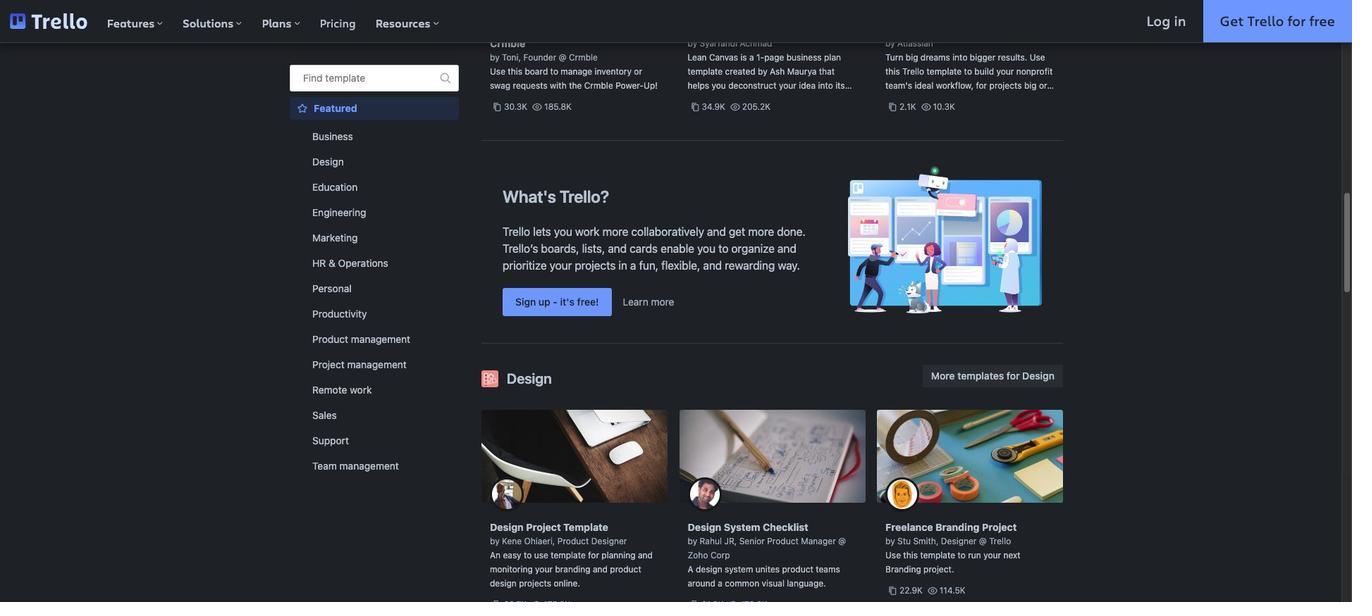 Task type: describe. For each thing, give the bounding box(es) containing it.
for inside the by atlassian turn big dreams into bigger results. use this trello template to build your nonprofit team's ideal workflow, for projects big or small.
[[976, 80, 987, 91]]

@ for management
[[559, 52, 567, 63]]

project management link
[[290, 354, 459, 376]]

solutions
[[183, 16, 234, 31]]

education
[[312, 181, 358, 193]]

this inside a lead management pipeline by crmble by toni, founder @ crmble use this board to manage inventory or swag requests with the crmble power-up!
[[508, 66, 522, 77]]

planning
[[602, 551, 636, 561]]

power-
[[616, 80, 644, 91]]

and right flexible,
[[703, 259, 722, 272]]

2 horizontal spatial more
[[748, 226, 774, 238]]

by left toni,
[[490, 52, 500, 63]]

2 vertical spatial crmble
[[584, 80, 613, 91]]

idea
[[799, 80, 816, 91]]

trello inside the by atlassian turn big dreams into bigger results. use this trello template to build your nonprofit team's ideal workflow, for projects big or small.
[[902, 66, 924, 77]]

atlassian
[[897, 38, 933, 49]]

and left "get"
[[707, 226, 726, 238]]

product inside design system checklist by rahul jr, senior product manager @ zoho corp a design system unites product teams around a common visual language.
[[767, 537, 799, 547]]

get trello for free
[[1220, 11, 1335, 30]]

your inside "trello lets you work more collaboratively and get more done. trello's boards, lists, and cards enable you to organize and prioritize your projects in a fun, flexible, and rewarding way."
[[550, 259, 572, 272]]

a inside "trello lets you work more collaboratively and get more done. trello's boards, lists, and cards enable you to organize and prioritize your projects in a fun, flexible, and rewarding way."
[[630, 259, 636, 272]]

template
[[563, 522, 608, 534]]

projects inside the by atlassian turn big dreams into bigger results. use this trello template to build your nonprofit team's ideal workflow, for projects big or small.
[[990, 80, 1022, 91]]

marketing
[[312, 232, 358, 244]]

free!
[[577, 296, 599, 308]]

templates
[[958, 370, 1004, 382]]

projects for design project template by kene ohiaeri, product designer an easy to use template for planning and monitoring your branding and product design projects online.
[[519, 579, 551, 589]]

online.
[[554, 579, 580, 589]]

design project template by kene ohiaeri, product designer an easy to use template for planning and monitoring your branding and product design projects online.
[[490, 522, 653, 589]]

product management link
[[290, 329, 459, 351]]

product inside design project template by kene ohiaeri, product designer an easy to use template for planning and monitoring your branding and product design projects online.
[[610, 565, 641, 575]]

by inside design system checklist by rahul jr, senior product manager @ zoho corp a design system unites product teams around a common visual language.
[[688, 537, 697, 547]]

sign up - it's free! link
[[503, 288, 612, 317]]

sales
[[312, 410, 337, 422]]

for inside design project template by kene ohiaeri, product designer an easy to use template for planning and monitoring your branding and product design projects online.
[[588, 551, 599, 561]]

nonprofit
[[1016, 66, 1053, 77]]

your inside by syarfandi achmad lean canvas is a 1-page business plan template created by ash maurya that helps you deconstruct your idea into its key assumptions.
[[779, 80, 797, 91]]

project.
[[924, 565, 954, 575]]

your inside the by atlassian turn big dreams into bigger results. use this trello template to build your nonprofit team's ideal workflow, for projects big or small.
[[996, 66, 1014, 77]]

business
[[787, 52, 822, 63]]

template for atlassian
[[927, 66, 962, 77]]

management for project management
[[347, 359, 407, 371]]

marketing link
[[290, 227, 459, 250]]

designer inside design project template by kene ohiaeri, product designer an easy to use template for planning and monitoring your branding and product design projects online.
[[591, 537, 627, 547]]

team management
[[312, 460, 399, 472]]

use inside a lead management pipeline by crmble by toni, founder @ crmble use this board to manage inventory or swag requests with the crmble power-up!
[[490, 66, 505, 77]]

it's
[[560, 296, 575, 308]]

design inside button
[[1022, 370, 1055, 382]]

design link
[[290, 151, 459, 173]]

trello inside "trello lets you work more collaboratively and get more done. trello's boards, lists, and cards enable you to organize and prioritize your projects in a fun, flexible, and rewarding way."
[[503, 226, 530, 238]]

or inside the by atlassian turn big dreams into bigger results. use this trello template to build your nonprofit team's ideal workflow, for projects big or small.
[[1039, 80, 1047, 91]]

hr & operations
[[312, 257, 388, 269]]

team
[[312, 460, 337, 472]]

learn more link
[[623, 296, 674, 308]]

trello inside the get trello for free link
[[1247, 11, 1284, 30]]

build
[[975, 66, 994, 77]]

rahul
[[700, 537, 722, 547]]

bigger
[[970, 52, 996, 63]]

smith,
[[913, 537, 939, 547]]

use inside the by atlassian turn big dreams into bigger results. use this trello template to build your nonprofit team's ideal workflow, for projects big or small.
[[1030, 52, 1045, 63]]

pricing
[[320, 16, 356, 30]]

collaboratively
[[631, 226, 704, 238]]

manage
[[561, 66, 592, 77]]

0 horizontal spatial big
[[906, 52, 918, 63]]

use inside freelance branding project by stu smith, designer @ trello use this template to run your next branding project.
[[885, 551, 901, 561]]

lean
[[688, 52, 707, 63]]

185.8k
[[544, 102, 572, 112]]

support
[[312, 435, 349, 447]]

0 horizontal spatial branding
[[885, 565, 921, 575]]

by syarfandi achmad lean canvas is a 1-page business plan template created by ash maurya that helps you deconstruct your idea into its key assumptions.
[[688, 38, 845, 105]]

project management
[[312, 359, 407, 371]]

inventory
[[595, 66, 632, 77]]

business link
[[290, 125, 459, 148]]

a inside design system checklist by rahul jr, senior product manager @ zoho corp a design system unites product teams around a common visual language.
[[688, 565, 693, 575]]

branding
[[555, 565, 591, 575]]

up!
[[644, 80, 658, 91]]

by inside the by atlassian turn big dreams into bigger results. use this trello template to build your nonprofit team's ideal workflow, for projects big or small.
[[885, 38, 895, 49]]

205.2k
[[742, 102, 771, 112]]

project inside design project template by kene ohiaeri, product designer an easy to use template for planning and monitoring your branding and product design projects online.
[[526, 522, 561, 534]]

resources button
[[366, 0, 449, 42]]

in inside "trello lets you work more collaboratively and get more done. trello's boards, lists, and cards enable you to organize and prioritize your projects in a fun, flexible, and rewarding way."
[[619, 259, 627, 272]]

-
[[553, 296, 558, 308]]

design inside design project template by kene ohiaeri, product designer an easy to use template for planning and monitoring your branding and product design projects online.
[[490, 522, 524, 534]]

by down 1-
[[758, 66, 768, 77]]

0 horizontal spatial project
[[312, 359, 345, 371]]

engineering
[[312, 207, 366, 219]]

what's trello?
[[503, 187, 609, 207]]

management for team management
[[340, 460, 399, 472]]

0 horizontal spatial product
[[312, 333, 348, 345]]

swag
[[490, 80, 511, 91]]

more templates for design
[[931, 370, 1055, 382]]

trello lets you work more collaboratively and get more done. trello's boards, lists, and cards enable you to organize and prioritize your projects in a fun, flexible, and rewarding way.
[[503, 226, 806, 272]]

trello inside freelance branding project by stu smith, designer @ trello use this template to run your next branding project.
[[989, 537, 1011, 547]]

checklist
[[763, 522, 808, 534]]

log in
[[1147, 11, 1186, 30]]

teams
[[816, 565, 840, 575]]

cards
[[630, 243, 658, 255]]

for inside more templates for design button
[[1007, 370, 1020, 382]]

use
[[534, 551, 548, 561]]

sign up - it's free! button
[[503, 288, 612, 317]]

1 horizontal spatial big
[[1024, 80, 1037, 91]]

projects for trello lets you work more collaboratively and get more done. trello's boards, lists, and cards enable you to organize and prioritize your projects in a fun, flexible, and rewarding way.
[[575, 259, 616, 272]]

assumptions.
[[704, 94, 757, 105]]

into inside the by atlassian turn big dreams into bigger results. use this trello template to build your nonprofit team's ideal workflow, for projects big or small.
[[953, 52, 968, 63]]

and up way. at top right
[[778, 243, 797, 255]]

get trello for free link
[[1203, 0, 1352, 42]]

your inside design project template by kene ohiaeri, product designer an easy to use template for planning and monitoring your branding and product design projects online.
[[535, 565, 553, 575]]

design down business
[[312, 156, 344, 168]]

by inside freelance branding project by stu smith, designer @ trello use this template to run your next branding project.
[[885, 537, 895, 547]]

remote work link
[[290, 379, 459, 402]]

product inside design system checklist by rahul jr, senior product manager @ zoho corp a design system unites product teams around a common visual language.
[[782, 565, 813, 575]]

0 horizontal spatial more
[[603, 226, 628, 238]]

for inside the get trello for free link
[[1288, 11, 1306, 30]]

common
[[725, 579, 759, 589]]

featured
[[314, 102, 357, 114]]

zoho
[[688, 551, 708, 561]]

turn
[[885, 52, 903, 63]]

freelance branding project by stu smith, designer @ trello use this template to run your next branding project.
[[885, 522, 1021, 575]]

stu smith, designer @ trello image
[[885, 478, 919, 512]]

by up the lean
[[688, 38, 697, 49]]

work inside remote work link
[[350, 384, 372, 396]]

template for branding
[[920, 551, 955, 561]]

30.3k
[[504, 102, 528, 112]]

flexible,
[[661, 259, 700, 272]]

productivity
[[312, 308, 367, 320]]



Task type: vqa. For each thing, say whether or not it's contained in the screenshot.
Boards
no



Task type: locate. For each thing, give the bounding box(es) containing it.
your down use
[[535, 565, 553, 575]]

1 horizontal spatial designer
[[941, 537, 977, 547]]

and right lists,
[[608, 243, 627, 255]]

1 vertical spatial crmble
[[569, 52, 598, 63]]

2.1k
[[900, 102, 916, 112]]

management for product management
[[351, 333, 410, 345]]

or inside a lead management pipeline by crmble by toni, founder @ crmble use this board to manage inventory or swag requests with the crmble power-up!
[[634, 66, 642, 77]]

operations
[[338, 257, 388, 269]]

0 horizontal spatial a
[[630, 259, 636, 272]]

1 vertical spatial into
[[818, 80, 833, 91]]

ash
[[770, 66, 785, 77]]

product down checklist
[[767, 537, 799, 547]]

solutions button
[[173, 0, 252, 42]]

template up featured
[[325, 72, 365, 84]]

0 vertical spatial work
[[575, 226, 600, 238]]

10.3k
[[933, 102, 955, 112]]

template inside the by atlassian turn big dreams into bigger results. use this trello template to build your nonprofit team's ideal workflow, for projects big or small.
[[927, 66, 962, 77]]

2 horizontal spatial project
[[982, 522, 1017, 534]]

trello up "trello's"
[[503, 226, 530, 238]]

1 horizontal spatial more
[[651, 296, 674, 308]]

a inside a lead management pipeline by crmble by toni, founder @ crmble use this board to manage inventory or swag requests with the crmble power-up!
[[490, 23, 497, 35]]

you inside by syarfandi achmad lean canvas is a 1-page business plan template created by ash maurya that helps you deconstruct your idea into its key assumptions.
[[712, 80, 726, 91]]

0 vertical spatial or
[[634, 66, 642, 77]]

into down that
[[818, 80, 833, 91]]

rahul jr, senior product manager @ zoho corp image
[[688, 478, 722, 512]]

log in link
[[1130, 0, 1203, 42]]

@ inside a lead management pipeline by crmble by toni, founder @ crmble use this board to manage inventory or swag requests with the crmble power-up!
[[559, 52, 567, 63]]

branding up 22.9k
[[885, 565, 921, 575]]

1 vertical spatial design
[[490, 579, 517, 589]]

plans
[[262, 16, 292, 31]]

your right run
[[984, 551, 1001, 561]]

0 vertical spatial into
[[953, 52, 968, 63]]

designer up run
[[941, 537, 977, 547]]

created
[[725, 66, 756, 77]]

0 vertical spatial in
[[1174, 11, 1186, 30]]

to inside design project template by kene ohiaeri, product designer an easy to use template for planning and monitoring your branding and product design projects online.
[[524, 551, 532, 561]]

into inside by syarfandi achmad lean canvas is a 1-page business plan template created by ash maurya that helps you deconstruct your idea into its key assumptions.
[[818, 80, 833, 91]]

0 horizontal spatial or
[[634, 66, 642, 77]]

management down support link on the bottom left
[[340, 460, 399, 472]]

sign up - it's free!
[[515, 296, 599, 308]]

0 horizontal spatial into
[[818, 80, 833, 91]]

design down monitoring
[[490, 579, 517, 589]]

ohiaeri,
[[524, 537, 555, 547]]

product inside design project template by kene ohiaeri, product designer an easy to use template for planning and monitoring your branding and product design projects online.
[[558, 537, 589, 547]]

2 vertical spatial use
[[885, 551, 901, 561]]

2 vertical spatial projects
[[519, 579, 551, 589]]

work inside "trello lets you work more collaboratively and get more done. trello's boards, lists, and cards enable you to organize and prioritize your projects in a fun, flexible, and rewarding way."
[[575, 226, 600, 238]]

trello?
[[560, 187, 609, 207]]

a inside by syarfandi achmad lean canvas is a 1-page business plan template created by ash maurya that helps you deconstruct your idea into its key assumptions.
[[749, 52, 754, 63]]

Find template field
[[290, 65, 459, 92]]

design right templates
[[1022, 370, 1055, 382]]

2 horizontal spatial a
[[749, 52, 754, 63]]

designer
[[591, 537, 627, 547], [941, 537, 977, 547]]

design inside design system checklist by rahul jr, senior product manager @ zoho corp a design system unites product teams around a common visual language.
[[688, 522, 721, 534]]

personal
[[312, 283, 352, 295]]

remote work
[[312, 384, 372, 396]]

in left fun,
[[619, 259, 627, 272]]

in
[[1174, 11, 1186, 30], [619, 259, 627, 272]]

use
[[1030, 52, 1045, 63], [490, 66, 505, 77], [885, 551, 901, 561]]

a right is at the right of page
[[749, 52, 754, 63]]

2 vertical spatial management
[[340, 460, 399, 472]]

by
[[632, 23, 644, 35], [688, 38, 697, 49], [885, 38, 895, 49], [490, 52, 500, 63], [758, 66, 768, 77], [490, 537, 500, 547], [688, 537, 697, 547], [885, 537, 895, 547]]

this inside the by atlassian turn big dreams into bigger results. use this trello template to build your nonprofit team's ideal workflow, for projects big or small.
[[885, 66, 900, 77]]

engineering link
[[290, 202, 459, 224]]

manager
[[801, 537, 836, 547]]

canvas
[[709, 52, 738, 63]]

1 horizontal spatial product
[[558, 537, 589, 547]]

1 vertical spatial a
[[688, 565, 693, 575]]

template down dreams
[[927, 66, 962, 77]]

by atlassian turn big dreams into bigger results. use this trello template to build your nonprofit team's ideal workflow, for projects big or small.
[[885, 38, 1053, 105]]

template up branding
[[551, 551, 586, 561]]

more up lists,
[[603, 226, 628, 238]]

big down 'nonprofit'
[[1024, 80, 1037, 91]]

for left free
[[1288, 11, 1306, 30]]

1 vertical spatial use
[[490, 66, 505, 77]]

design up kene
[[490, 522, 524, 534]]

work up lists,
[[575, 226, 600, 238]]

@ up manage
[[559, 52, 567, 63]]

your down the results.
[[996, 66, 1014, 77]]

1 vertical spatial or
[[1039, 80, 1047, 91]]

design
[[696, 565, 722, 575], [490, 579, 517, 589]]

remote
[[312, 384, 347, 396]]

designer inside freelance branding project by stu smith, designer @ trello use this template to run your next branding project.
[[941, 537, 977, 547]]

hr
[[312, 257, 326, 269]]

system
[[724, 522, 760, 534]]

1 horizontal spatial project
[[526, 522, 561, 534]]

to left build
[[964, 66, 972, 77]]

0 vertical spatial branding
[[936, 522, 980, 534]]

to inside freelance branding project by stu smith, designer @ trello use this template to run your next branding project.
[[958, 551, 966, 561]]

2 horizontal spatial this
[[903, 551, 918, 561]]

featured link
[[290, 97, 459, 120]]

template
[[688, 66, 723, 77], [927, 66, 962, 77], [325, 72, 365, 84], [551, 551, 586, 561], [920, 551, 955, 561]]

1 horizontal spatial a
[[718, 579, 723, 589]]

template inside by syarfandi achmad lean canvas is a 1-page business plan template created by ash maurya that helps you deconstruct your idea into its key assumptions.
[[688, 66, 723, 77]]

0 horizontal spatial use
[[490, 66, 505, 77]]

big down atlassian
[[906, 52, 918, 63]]

0 vertical spatial a
[[490, 23, 497, 35]]

with
[[550, 80, 567, 91]]

lets
[[533, 226, 551, 238]]

project up "ohiaeri,"
[[526, 522, 561, 534]]

to left run
[[958, 551, 966, 561]]

ideal
[[915, 80, 934, 91]]

education link
[[290, 176, 459, 199]]

1 horizontal spatial this
[[885, 66, 900, 77]]

product
[[610, 565, 641, 575], [782, 565, 813, 575]]

template inside design project template by kene ohiaeri, product designer an easy to use template for planning and monitoring your branding and product design projects online.
[[551, 551, 586, 561]]

lead
[[500, 23, 523, 35]]

project inside freelance branding project by stu smith, designer @ trello use this template to run your next branding project.
[[982, 522, 1017, 534]]

@ right manager
[[838, 537, 846, 547]]

way.
[[778, 259, 800, 272]]

support link
[[290, 430, 459, 453]]

hr & operations link
[[290, 252, 459, 275]]

0 vertical spatial a
[[749, 52, 754, 63]]

1 product from the left
[[610, 565, 641, 575]]

2 horizontal spatial @
[[979, 537, 987, 547]]

trello image
[[10, 13, 87, 29], [10, 13, 87, 29]]

a right around
[[718, 579, 723, 589]]

template inside freelance branding project by stu smith, designer @ trello use this template to run your next branding project.
[[920, 551, 955, 561]]

1 vertical spatial big
[[1024, 80, 1037, 91]]

in inside log in link
[[1174, 11, 1186, 30]]

by up turn
[[885, 38, 895, 49]]

0 vertical spatial you
[[712, 80, 726, 91]]

1 horizontal spatial product
[[782, 565, 813, 575]]

to up 'with'
[[550, 66, 558, 77]]

by inside design project template by kene ohiaeri, product designer an easy to use template for planning and monitoring your branding and product design projects online.
[[490, 537, 500, 547]]

get
[[729, 226, 745, 238]]

use up 'nonprofit'
[[1030, 52, 1045, 63]]

@ for checklist
[[838, 537, 846, 547]]

0 vertical spatial big
[[906, 52, 918, 63]]

2 horizontal spatial projects
[[990, 80, 1022, 91]]

0 horizontal spatial projects
[[519, 579, 551, 589]]

projects inside "trello lets you work more collaboratively and get more done. trello's boards, lists, and cards enable you to organize and prioritize your projects in a fun, flexible, and rewarding way."
[[575, 259, 616, 272]]

management
[[525, 23, 589, 35]]

get
[[1220, 11, 1244, 30]]

project up 'remote'
[[312, 359, 345, 371]]

management down product management link
[[347, 359, 407, 371]]

crmble down inventory on the top left of page
[[584, 80, 613, 91]]

into left bigger
[[953, 52, 968, 63]]

1 horizontal spatial design
[[696, 565, 722, 575]]

0 vertical spatial use
[[1030, 52, 1045, 63]]

to left organize
[[718, 243, 729, 255]]

projects
[[990, 80, 1022, 91], [575, 259, 616, 272], [519, 579, 551, 589]]

22.9k
[[900, 586, 923, 596]]

1 vertical spatial work
[[350, 384, 372, 396]]

template for syarfandi
[[688, 66, 723, 77]]

design up the rahul at bottom
[[688, 522, 721, 534]]

this down toni,
[[508, 66, 522, 77]]

2 horizontal spatial product
[[767, 537, 799, 547]]

plan
[[824, 52, 841, 63]]

product
[[312, 333, 348, 345], [558, 537, 589, 547], [767, 537, 799, 547]]

@ inside freelance branding project by stu smith, designer @ trello use this template to run your next branding project.
[[979, 537, 987, 547]]

2 vertical spatial a
[[718, 579, 723, 589]]

a left lead
[[490, 23, 497, 35]]

0 horizontal spatial in
[[619, 259, 627, 272]]

projects down lists,
[[575, 259, 616, 272]]

design system checklist by rahul jr, senior product manager @ zoho corp a design system unites product teams around a common visual language.
[[688, 522, 846, 589]]

a inside design system checklist by rahul jr, senior product manager @ zoho corp a design system unites product teams around a common visual language.
[[718, 579, 723, 589]]

small.
[[885, 94, 909, 105]]

or down 'nonprofit'
[[1039, 80, 1047, 91]]

crmble down lead
[[490, 37, 525, 49]]

a left fun,
[[630, 259, 636, 272]]

for left planning
[[588, 551, 599, 561]]

in right log
[[1174, 11, 1186, 30]]

0 horizontal spatial this
[[508, 66, 522, 77]]

this down stu
[[903, 551, 918, 561]]

more right learn
[[651, 296, 674, 308]]

product down productivity
[[312, 333, 348, 345]]

1 vertical spatial you
[[554, 226, 572, 238]]

and right planning
[[638, 551, 653, 561]]

a down zoho
[[688, 565, 693, 575]]

your down boards,
[[550, 259, 572, 272]]

design right design icon
[[507, 371, 552, 387]]

business
[[312, 130, 353, 142]]

by right pipeline
[[632, 23, 644, 35]]

1 horizontal spatial work
[[575, 226, 600, 238]]

by up zoho
[[688, 537, 697, 547]]

trello up next
[[989, 537, 1011, 547]]

work down project management
[[350, 384, 372, 396]]

you up the assumptions.
[[712, 80, 726, 91]]

to inside a lead management pipeline by crmble by toni, founder @ crmble use this board to manage inventory or swag requests with the crmble power-up!
[[550, 66, 558, 77]]

organize
[[731, 243, 775, 255]]

branding up run
[[936, 522, 980, 534]]

learn more
[[623, 296, 674, 308]]

template up project.
[[920, 551, 955, 561]]

productivity link
[[290, 303, 459, 326]]

use up 'swag'
[[490, 66, 505, 77]]

trello right get
[[1247, 11, 1284, 30]]

team's
[[885, 80, 912, 91]]

you
[[712, 80, 726, 91], [554, 226, 572, 238], [697, 243, 716, 255]]

1-
[[756, 52, 764, 63]]

find template
[[303, 72, 365, 84]]

1 vertical spatial projects
[[575, 259, 616, 272]]

jr,
[[724, 537, 737, 547]]

design up around
[[696, 565, 722, 575]]

easy
[[503, 551, 521, 561]]

1 horizontal spatial projects
[[575, 259, 616, 272]]

requests
[[513, 80, 548, 91]]

0 vertical spatial design
[[696, 565, 722, 575]]

rewarding
[[725, 259, 775, 272]]

product down template
[[558, 537, 589, 547]]

maurya
[[787, 66, 817, 77]]

or up the power-
[[634, 66, 642, 77]]

0 horizontal spatial @
[[559, 52, 567, 63]]

toni,
[[502, 52, 521, 63]]

features
[[107, 16, 155, 31]]

more
[[931, 370, 955, 382]]

1 horizontal spatial or
[[1039, 80, 1047, 91]]

management down productivity "link"
[[351, 333, 410, 345]]

for down build
[[976, 80, 987, 91]]

0 horizontal spatial a
[[490, 23, 497, 35]]

0 vertical spatial projects
[[990, 80, 1022, 91]]

design inside design project template by kene ohiaeri, product designer an easy to use template for planning and monitoring your branding and product design projects online.
[[490, 579, 517, 589]]

you up boards,
[[554, 226, 572, 238]]

2 designer from the left
[[941, 537, 977, 547]]

1 vertical spatial a
[[630, 259, 636, 272]]

product up language.
[[782, 565, 813, 575]]

monitoring
[[490, 565, 533, 575]]

team management link
[[290, 455, 459, 478]]

board
[[525, 66, 548, 77]]

1 horizontal spatial @
[[838, 537, 846, 547]]

an
[[490, 551, 501, 561]]

@ inside design system checklist by rahul jr, senior product manager @ zoho corp a design system unites product teams around a common visual language.
[[838, 537, 846, 547]]

stu
[[897, 537, 911, 547]]

for right templates
[[1007, 370, 1020, 382]]

a
[[490, 23, 497, 35], [688, 565, 693, 575]]

helps
[[688, 80, 709, 91]]

its
[[836, 80, 845, 91]]

1 horizontal spatial use
[[885, 551, 901, 561]]

by up "an"
[[490, 537, 500, 547]]

projects inside design project template by kene ohiaeri, product designer an easy to use template for planning and monitoring your branding and product design projects online.
[[519, 579, 551, 589]]

projects down monitoring
[[519, 579, 551, 589]]

projects down build
[[990, 80, 1022, 91]]

more up organize
[[748, 226, 774, 238]]

1 vertical spatial in
[[619, 259, 627, 272]]

to inside the by atlassian turn big dreams into bigger results. use this trello template to build your nonprofit team's ideal workflow, for projects big or small.
[[964, 66, 972, 77]]

kene ohiaeri, product designer image
[[490, 478, 524, 512]]

this inside freelance branding project by stu smith, designer @ trello use this template to run your next branding project.
[[903, 551, 918, 561]]

design inside design system checklist by rahul jr, senior product manager @ zoho corp a design system unites product teams around a common visual language.
[[696, 565, 722, 575]]

and down planning
[[593, 565, 608, 575]]

0 horizontal spatial product
[[610, 565, 641, 575]]

2 horizontal spatial use
[[1030, 52, 1045, 63]]

to
[[550, 66, 558, 77], [964, 66, 972, 77], [718, 243, 729, 255], [524, 551, 532, 561], [958, 551, 966, 561]]

product down planning
[[610, 565, 641, 575]]

sign
[[515, 296, 536, 308]]

by left stu
[[885, 537, 895, 547]]

corp
[[711, 551, 730, 561]]

what's
[[503, 187, 556, 207]]

0 horizontal spatial designer
[[591, 537, 627, 547]]

boards,
[[541, 243, 579, 255]]

is
[[741, 52, 747, 63]]

your down ash
[[779, 80, 797, 91]]

template up helps
[[688, 66, 723, 77]]

this down turn
[[885, 66, 900, 77]]

enable
[[661, 243, 694, 255]]

0 horizontal spatial work
[[350, 384, 372, 396]]

design icon image
[[482, 371, 498, 388]]

1 designer from the left
[[591, 537, 627, 547]]

0 vertical spatial management
[[351, 333, 410, 345]]

system
[[725, 565, 753, 575]]

1 vertical spatial branding
[[885, 565, 921, 575]]

pipeline
[[591, 23, 630, 35]]

designer up planning
[[591, 537, 627, 547]]

2 product from the left
[[782, 565, 813, 575]]

1 vertical spatial management
[[347, 359, 407, 371]]

run
[[968, 551, 981, 561]]

1 horizontal spatial branding
[[936, 522, 980, 534]]

branding
[[936, 522, 980, 534], [885, 565, 921, 575]]

1 horizontal spatial into
[[953, 52, 968, 63]]

0 horizontal spatial design
[[490, 579, 517, 589]]

1 horizontal spatial in
[[1174, 11, 1186, 30]]

template inside field
[[325, 72, 365, 84]]

you right enable
[[697, 243, 716, 255]]

resources
[[376, 16, 430, 31]]

to inside "trello lets you work more collaboratively and get more done. trello's boards, lists, and cards enable you to organize and prioritize your projects in a fun, flexible, and rewarding way."
[[718, 243, 729, 255]]

2 vertical spatial you
[[697, 243, 716, 255]]

project up next
[[982, 522, 1017, 534]]

features button
[[97, 0, 173, 42]]

use down stu
[[885, 551, 901, 561]]

0 vertical spatial crmble
[[490, 37, 525, 49]]

1 horizontal spatial a
[[688, 565, 693, 575]]

your inside freelance branding project by stu smith, designer @ trello use this template to run your next branding project.
[[984, 551, 1001, 561]]

crmble up manage
[[569, 52, 598, 63]]

to left use
[[524, 551, 532, 561]]

trello up ideal
[[902, 66, 924, 77]]

@ up run
[[979, 537, 987, 547]]



